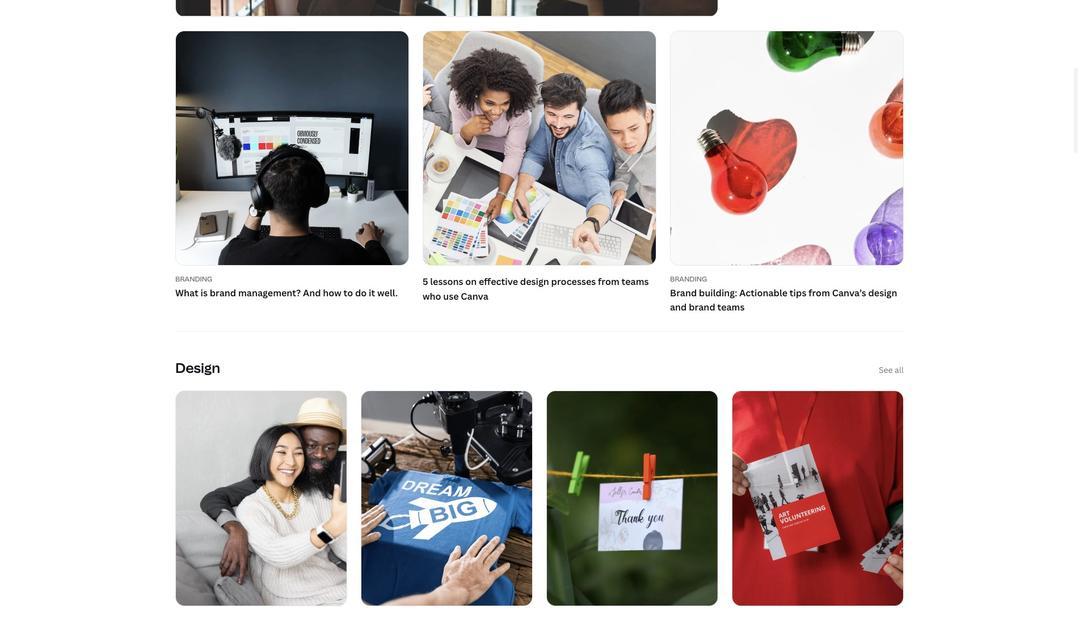 Task type: describe. For each thing, give the bounding box(es) containing it.
branding what is brand management? and how to do it well.
[[175, 274, 398, 299]]

5 lessons on effective design processes from teams who use canva link
[[423, 30, 657, 306]]

it
[[369, 286, 375, 299]]

canva's
[[833, 286, 867, 299]]

see all
[[879, 365, 904, 375]]

what is brand management? and how to do it well. link
[[175, 286, 409, 300]]

actionable
[[740, 286, 788, 299]]

faizur rehman phpzdehn6os unsplash1 image
[[176, 31, 409, 265]]

from inside 5 lessons on effective design processes from teams who use canva
[[598, 275, 620, 288]]

from inside branding brand building: actionable tips from canva's design and brand teams
[[809, 286, 831, 299]]

design inside 5 lessons on effective design processes from teams who use canva
[[520, 275, 549, 288]]

do
[[355, 286, 367, 299]]

is
[[201, 286, 208, 299]]

and
[[670, 301, 687, 313]]

effective
[[479, 275, 518, 288]]

branding link for management?
[[175, 274, 409, 284]]

all
[[895, 365, 904, 375]]

what
[[175, 286, 199, 299]]

well.
[[378, 286, 398, 299]]

see all link
[[879, 364, 904, 377]]

building:
[[699, 286, 738, 299]]

brand building: actionable tips from canva's design and brand teams link
[[670, 286, 904, 315]]

and
[[303, 286, 321, 299]]

brand inside branding what is brand management? and how to do it well.
[[210, 286, 236, 299]]

design thinking image
[[176, 0, 718, 16]]

untitleddesign13 image
[[424, 31, 656, 265]]

design
[[175, 358, 220, 377]]

on
[[466, 275, 477, 288]]

branding for brand
[[670, 274, 707, 284]]

tips
[[790, 286, 807, 299]]



Task type: locate. For each thing, give the bounding box(es) containing it.
how
[[323, 286, 342, 299]]

teams
[[622, 275, 649, 288], [718, 301, 745, 313]]

brand
[[670, 286, 697, 299]]

teams inside branding brand building: actionable tips from canva's design and brand teams
[[718, 301, 745, 313]]

branding link up what is brand management? and how to do it well. link
[[175, 274, 409, 284]]

0 horizontal spatial brand
[[210, 286, 236, 299]]

use
[[444, 290, 459, 302]]

0 vertical spatial teams
[[622, 275, 649, 288]]

brand inside branding brand building: actionable tips from canva's design and brand teams
[[689, 301, 716, 313]]

branding up brand
[[670, 274, 707, 284]]

teams down building: at the top right of page
[[718, 301, 745, 313]]

branding link up tips
[[670, 274, 904, 284]]

1 horizontal spatial brand
[[689, 301, 716, 313]]

1 horizontal spatial branding
[[670, 274, 707, 284]]

1 horizontal spatial branding link
[[670, 274, 904, 284]]

0 horizontal spatial branding link
[[175, 274, 409, 284]]

brand down building: at the top right of page
[[689, 301, 716, 313]]

design
[[520, 275, 549, 288], [869, 286, 898, 299]]

to
[[344, 286, 353, 299]]

teams inside 5 lessons on effective design processes from teams who use canva
[[622, 275, 649, 288]]

teams left brand
[[622, 275, 649, 288]]

5 lessons on effective design processes from teams who use canva
[[423, 275, 649, 302]]

canva
[[461, 290, 489, 302]]

0 horizontal spatial branding
[[175, 274, 212, 284]]

brand building image
[[671, 31, 904, 265]]

1 horizontal spatial from
[[809, 286, 831, 299]]

branding brand building: actionable tips from canva's design and brand teams
[[670, 274, 898, 313]]

lessons
[[430, 275, 464, 288]]

from
[[598, 275, 620, 288], [809, 286, 831, 299]]

branding
[[175, 274, 212, 284], [670, 274, 707, 284]]

branding link for tips
[[670, 274, 904, 284]]

1 horizontal spatial design
[[869, 286, 898, 299]]

design right canva's
[[869, 286, 898, 299]]

0 horizontal spatial from
[[598, 275, 620, 288]]

design inside branding brand building: actionable tips from canva's design and brand teams
[[869, 286, 898, 299]]

branding inside branding brand building: actionable tips from canva's design and brand teams
[[670, 274, 707, 284]]

1 vertical spatial brand
[[689, 301, 716, 313]]

branding inside branding what is brand management? and how to do it well.
[[175, 274, 212, 284]]

processes
[[552, 275, 596, 288]]

0 horizontal spatial design
[[520, 275, 549, 288]]

pexels thới nam cao 10806198 image
[[547, 391, 718, 606]]

branding up what
[[175, 274, 212, 284]]

2 branding from the left
[[670, 274, 707, 284]]

brand
[[210, 286, 236, 299], [689, 301, 716, 313]]

1 horizontal spatial teams
[[718, 301, 745, 313]]

0 vertical spatial brand
[[210, 286, 236, 299]]

see
[[879, 365, 893, 375]]

1 branding link from the left
[[175, 274, 409, 284]]

management?
[[238, 286, 301, 299]]

from right tips
[[809, 286, 831, 299]]

5
[[423, 275, 428, 288]]

0 horizontal spatial teams
[[622, 275, 649, 288]]

brand right is
[[210, 286, 236, 299]]

branding for what
[[175, 274, 212, 284]]

design right effective
[[520, 275, 549, 288]]

2 branding link from the left
[[670, 274, 904, 284]]

1 branding from the left
[[175, 274, 212, 284]]

1 vertical spatial teams
[[718, 301, 745, 313]]

who
[[423, 290, 441, 302]]

from right processes
[[598, 275, 620, 288]]

branding link
[[175, 274, 409, 284], [670, 274, 904, 284]]



Task type: vqa. For each thing, say whether or not it's contained in the screenshot.
Branding link related to management?
yes



